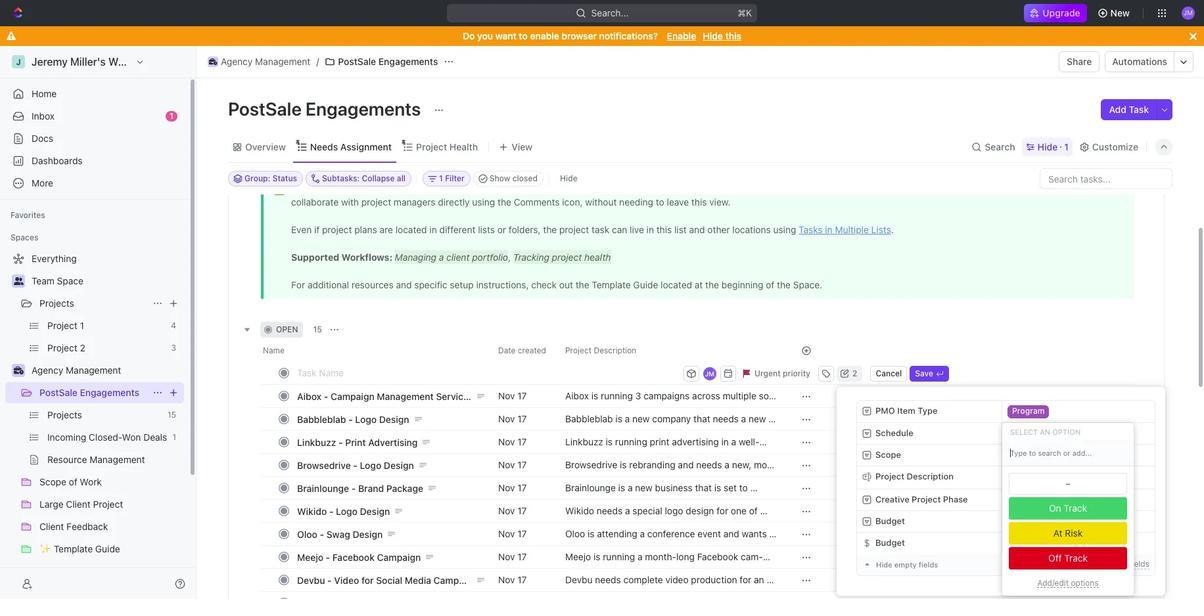 Task type: locate. For each thing, give the bounding box(es) containing it.
special
[[633, 506, 663, 517]]

logo inside "link"
[[360, 460, 382, 471]]

- for linkbuzz
[[339, 437, 343, 448]]

an right production
[[754, 575, 765, 586]]

1 horizontal spatial postsale engagements link
[[322, 54, 442, 70]]

0 vertical spatial value not set element
[[1008, 449, 1026, 462]]

linkbuzz for linkbuzz is running print advertising in a well- known magazine and needs content creation.
[[566, 437, 604, 448]]

0 vertical spatial a
[[732, 437, 737, 448]]

- for wikido
[[329, 506, 334, 517]]

and down print
[[639, 449, 655, 460]]

- right 'meejo'
[[326, 552, 330, 563]]

agency management left the /
[[221, 56, 311, 67]]

social
[[610, 587, 635, 598]]

track right on
[[1064, 503, 1088, 514]]

needs up sub-
[[597, 506, 623, 517]]

0 horizontal spatial postsale
[[39, 387, 78, 399]]

0 vertical spatial agency management
[[221, 56, 311, 67]]

2
[[853, 369, 858, 379]]

campaign right the media
[[434, 575, 478, 586]]

engagements
[[379, 56, 438, 67], [306, 98, 421, 120], [80, 387, 139, 399]]

tree
[[5, 249, 184, 600]]

postsale inside tree
[[39, 387, 78, 399]]

1 horizontal spatial linkbuzz
[[566, 437, 604, 448]]

1 vertical spatial an
[[754, 575, 765, 586]]

notifications?
[[600, 30, 658, 41]]

value not set element down select
[[1008, 449, 1026, 462]]

0 horizontal spatial is
[[606, 437, 613, 448]]

hide button
[[555, 171, 583, 187]]

logo up brand
[[360, 460, 382, 471]]

– inside popup button
[[1015, 450, 1020, 461]]

- left video
[[328, 575, 332, 586]]

needs
[[657, 449, 683, 460], [697, 460, 723, 471], [597, 506, 623, 517], [596, 575, 621, 586]]

devbu down 'meejo'
[[297, 575, 325, 586]]

wikido up oloo
[[297, 506, 327, 517]]

value not set element
[[1008, 449, 1026, 462], [1010, 474, 1128, 495]]

campaign
[[331, 391, 375, 402], [377, 552, 421, 563], [434, 575, 478, 586]]

management
[[255, 56, 311, 67], [66, 365, 121, 376], [377, 391, 434, 402]]

- for babbleblab
[[349, 414, 353, 425]]

wikido for wikido needs a special logo design for one of their sub-brands.
[[566, 506, 595, 517]]

2 vertical spatial campaign
[[434, 575, 478, 586]]

aibox - campaign management services
[[297, 391, 474, 402]]

- right aibox
[[324, 391, 328, 402]]

business time image
[[209, 59, 217, 65]]

for right video
[[362, 575, 374, 586]]

to
[[519, 30, 528, 41]]

needs down advertising
[[697, 460, 723, 471]]

devbu up upcoming
[[566, 575, 593, 586]]

1 horizontal spatial agency management
[[221, 56, 311, 67]]

agency inside tree
[[32, 365, 63, 376]]

linkbuzz for linkbuzz - print advertising
[[297, 437, 336, 448]]

and inside linkbuzz is running print advertising in a well- known magazine and needs content creation.
[[639, 449, 655, 460]]

browsedrive inside browsedrive is rebranding and needs a new, mod ern logo.
[[566, 460, 618, 471]]

- down print
[[353, 460, 358, 471]]

1 vertical spatial postsale engagements
[[228, 98, 425, 120]]

brainlounge - brand package link
[[294, 479, 488, 498]]

0 horizontal spatial an
[[754, 575, 765, 586]]

design inside "link"
[[384, 460, 414, 471]]

- up swag
[[329, 506, 334, 517]]

media
[[637, 587, 663, 598]]

1 horizontal spatial add
[[1110, 104, 1127, 115]]

1 horizontal spatial a
[[725, 460, 730, 471]]

tree containing team space
[[5, 249, 184, 600]]

is for rebranding
[[620, 460, 627, 471]]

logo
[[355, 414, 377, 425], [360, 460, 382, 471], [336, 506, 358, 517]]

campaign down oloo - swag design link
[[377, 552, 421, 563]]

design up meejo - facebook campaign
[[353, 529, 383, 540]]

fields right edit
[[1130, 560, 1150, 570]]

add inside button
[[1110, 104, 1127, 115]]

hide for hide empty fields
[[877, 561, 893, 570]]

1 horizontal spatial –
[[1015, 450, 1020, 461]]

1 vertical spatial track
[[1065, 553, 1088, 564]]

–
[[1015, 450, 1020, 461], [1010, 473, 1015, 483], [1066, 479, 1071, 489]]

1 vertical spatial postsale
[[228, 98, 302, 120]]

1 vertical spatial agency management
[[32, 365, 121, 376]]

0 horizontal spatial wikido
[[297, 506, 327, 517]]

- left brand
[[352, 483, 356, 494]]

is up magazine
[[606, 437, 613, 448]]

– down – popup button
[[1010, 473, 1015, 483]]

postsale engagements link
[[322, 54, 442, 70], [39, 383, 147, 404]]

mod
[[754, 460, 777, 471]]

dashboards
[[32, 155, 83, 166]]

empty
[[895, 561, 917, 570]]

for
[[717, 506, 729, 517], [740, 575, 752, 586], [362, 575, 374, 586]]

1 horizontal spatial agency management link
[[205, 54, 314, 70]]

browsedrive for browsedrive - logo design
[[297, 460, 351, 471]]

assignment
[[341, 141, 392, 152]]

1 vertical spatial agency
[[32, 365, 63, 376]]

2 horizontal spatial a
[[732, 437, 737, 448]]

a left new,
[[725, 460, 730, 471]]

agency management right business time image
[[32, 365, 121, 376]]

– down select
[[1015, 450, 1020, 461]]

wikido inside wikido needs a special logo design for one of their sub-brands.
[[566, 506, 595, 517]]

needs inside browsedrive is rebranding and needs a new, mod ern logo.
[[697, 460, 723, 471]]

+
[[1080, 560, 1085, 570]]

is down running
[[620, 460, 627, 471]]

– for – button
[[1010, 473, 1015, 483]]

0 horizontal spatial for
[[362, 575, 374, 586]]

is for running
[[606, 437, 613, 448]]

0 horizontal spatial and
[[639, 449, 655, 460]]

- for browsedrive
[[353, 460, 358, 471]]

a right in
[[732, 437, 737, 448]]

track right off
[[1065, 553, 1088, 564]]

1 horizontal spatial campaign
[[377, 552, 421, 563]]

1 vertical spatial engagements
[[306, 98, 421, 120]]

new,
[[732, 460, 752, 471]]

linkbuzz inside linkbuzz is running print advertising in a well- known magazine and needs content creation.
[[566, 437, 604, 448]]

2 vertical spatial postsale
[[39, 387, 78, 399]]

a up brands.
[[625, 506, 630, 517]]

magazine
[[596, 449, 637, 460]]

project health link
[[414, 138, 478, 156]]

dashboards link
[[5, 151, 184, 172]]

- left print
[[339, 437, 343, 448]]

customize
[[1093, 141, 1139, 152]]

edit
[[1114, 560, 1128, 570]]

1
[[170, 111, 174, 121], [1065, 141, 1069, 152]]

user group image
[[13, 278, 23, 285]]

one
[[731, 506, 747, 517]]

add inside the custom fields element
[[1087, 560, 1102, 570]]

brands.
[[607, 518, 639, 529]]

0 vertical spatial agency
[[221, 56, 253, 67]]

1 horizontal spatial devbu
[[566, 575, 593, 586]]

enable
[[667, 30, 697, 41]]

0 horizontal spatial add
[[1087, 560, 1102, 570]]

for left 'one'
[[717, 506, 729, 517]]

2 vertical spatial postsale engagements
[[39, 387, 139, 399]]

design up advertising
[[379, 414, 410, 425]]

1 horizontal spatial wikido
[[566, 506, 595, 517]]

2 vertical spatial logo
[[336, 506, 358, 517]]

logo up oloo - swag design on the left bottom
[[336, 506, 358, 517]]

campaign up "babbleblab - logo design" on the left bottom
[[331, 391, 375, 402]]

2 horizontal spatial for
[[740, 575, 752, 586]]

0 vertical spatial add
[[1110, 104, 1127, 115]]

logo for wikido
[[336, 506, 358, 517]]

1 vertical spatial logo
[[360, 460, 382, 471]]

needs up social
[[596, 575, 621, 586]]

0 horizontal spatial agency management link
[[32, 360, 182, 381]]

linkbuzz
[[566, 437, 604, 448], [297, 437, 336, 448]]

- for brainlounge
[[352, 483, 356, 494]]

aibox - campaign management services link
[[294, 387, 488, 406]]

0 horizontal spatial agency
[[32, 365, 63, 376]]

enable
[[530, 30, 560, 41]]

-
[[324, 391, 328, 402], [349, 414, 353, 425], [339, 437, 343, 448], [353, 460, 358, 471], [352, 483, 356, 494], [329, 506, 334, 517], [320, 529, 324, 540], [326, 552, 330, 563], [328, 575, 332, 586]]

2 vertical spatial engagements
[[80, 387, 139, 399]]

0 horizontal spatial campaign
[[331, 391, 375, 402]]

1 horizontal spatial browsedrive
[[566, 460, 618, 471]]

1 horizontal spatial and
[[678, 460, 694, 471]]

– button
[[1003, 449, 1032, 462]]

0 vertical spatial is
[[606, 437, 613, 448]]

linkbuzz down babbleblab
[[297, 437, 336, 448]]

creation.
[[721, 449, 758, 460]]

oloo - swag design link
[[294, 525, 488, 544]]

1 vertical spatial postsale engagements link
[[39, 383, 147, 404]]

want
[[496, 30, 517, 41]]

fields right empty
[[919, 561, 939, 570]]

devbu needs complete video production for an upcoming social media campaign. button
[[558, 569, 786, 598]]

agency right business time icon on the top left
[[221, 56, 253, 67]]

browsedrive
[[566, 460, 618, 471], [297, 460, 351, 471]]

0 vertical spatial postsale engagements link
[[322, 54, 442, 70]]

print
[[650, 437, 670, 448]]

1 horizontal spatial for
[[717, 506, 729, 517]]

tree inside "sidebar" navigation
[[5, 249, 184, 600]]

team space link
[[32, 271, 182, 292]]

0 horizontal spatial devbu
[[297, 575, 325, 586]]

options
[[1072, 578, 1099, 588]]

track for on track
[[1064, 503, 1088, 514]]

projects link
[[39, 293, 147, 314]]

an right select
[[1041, 428, 1051, 436]]

⌘k
[[738, 7, 752, 18]]

- for oloo
[[320, 529, 324, 540]]

browsedrive inside "link"
[[297, 460, 351, 471]]

– inside button
[[1010, 473, 1015, 483]]

browsedrive up logo.
[[566, 460, 618, 471]]

add right +
[[1087, 560, 1102, 570]]

in
[[722, 437, 729, 448]]

meejo
[[297, 552, 324, 563]]

logo up linkbuzz - print advertising
[[355, 414, 377, 425]]

a inside browsedrive is rebranding and needs a new, mod ern logo.
[[725, 460, 730, 471]]

- for aibox
[[324, 391, 328, 402]]

social
[[376, 575, 403, 586]]

linkbuzz up known
[[566, 437, 604, 448]]

0 vertical spatial 1
[[170, 111, 174, 121]]

0 horizontal spatial management
[[66, 365, 121, 376]]

select
[[1011, 428, 1039, 436]]

logo.
[[582, 472, 603, 483]]

devbu inside devbu needs complete video production for an upcoming social media campaign.
[[566, 575, 593, 586]]

well-
[[739, 437, 760, 448]]

add left 'task'
[[1110, 104, 1127, 115]]

meejo - facebook campaign
[[297, 552, 421, 563]]

1 vertical spatial is
[[620, 460, 627, 471]]

advertising
[[368, 437, 418, 448]]

a inside wikido needs a special logo design for one of their sub-brands.
[[625, 506, 630, 517]]

0 horizontal spatial linkbuzz
[[297, 437, 336, 448]]

design for wikido - logo design
[[360, 506, 390, 517]]

on track
[[1050, 503, 1088, 514]]

needs down print
[[657, 449, 683, 460]]

devbu inside "link"
[[297, 575, 325, 586]]

overview link
[[243, 138, 286, 156]]

needs inside linkbuzz is running print advertising in a well- known magazine and needs content creation.
[[657, 449, 683, 460]]

0 horizontal spatial –
[[1010, 473, 1015, 483]]

you
[[478, 30, 493, 41]]

0 horizontal spatial browsedrive
[[297, 460, 351, 471]]

1 horizontal spatial management
[[255, 56, 311, 67]]

wikido up "their"
[[566, 506, 595, 517]]

do you want to enable browser notifications? enable hide this
[[463, 30, 742, 41]]

wikido - logo design link
[[294, 502, 488, 521]]

for right production
[[740, 575, 752, 586]]

0 vertical spatial logo
[[355, 414, 377, 425]]

2 horizontal spatial campaign
[[434, 575, 478, 586]]

0 vertical spatial an
[[1041, 428, 1051, 436]]

hide inside the custom fields element
[[877, 561, 893, 570]]

value not set element inside the custom fields element
[[1008, 449, 1026, 462]]

0 vertical spatial postsale
[[338, 56, 376, 67]]

value not set element up on track on the bottom
[[1010, 474, 1128, 495]]

design down brand
[[360, 506, 390, 517]]

2 vertical spatial a
[[625, 506, 630, 517]]

aibox
[[297, 391, 322, 402]]

+ add or edit fields
[[1080, 560, 1150, 570]]

is inside browsedrive is rebranding and needs a new, mod ern logo.
[[620, 460, 627, 471]]

0 horizontal spatial 1
[[170, 111, 174, 121]]

- up print
[[349, 414, 353, 425]]

design for browsedrive - logo design
[[384, 460, 414, 471]]

1 vertical spatial add
[[1087, 560, 1102, 570]]

1 vertical spatial management
[[66, 365, 121, 376]]

track
[[1064, 503, 1088, 514], [1065, 553, 1088, 564]]

1 vertical spatial a
[[725, 460, 730, 471]]

projects
[[39, 298, 74, 309]]

– up on track on the bottom
[[1066, 479, 1071, 489]]

a
[[732, 437, 737, 448], [725, 460, 730, 471], [625, 506, 630, 517]]

hide inside button
[[560, 174, 578, 184]]

1 vertical spatial 1
[[1065, 141, 1069, 152]]

logo
[[665, 506, 684, 517]]

browsedrive is rebranding and needs a new, mod ern logo. button
[[558, 454, 786, 483]]

design down advertising
[[384, 460, 414, 471]]

wikido
[[566, 506, 595, 517], [297, 506, 327, 517]]

for inside wikido needs a special logo design for one of their sub-brands.
[[717, 506, 729, 517]]

is inside linkbuzz is running print advertising in a well- known magazine and needs content creation.
[[606, 437, 613, 448]]

agency right business time image
[[32, 365, 63, 376]]

browsedrive up the brainlounge
[[297, 460, 351, 471]]

automations button
[[1107, 52, 1175, 72]]

add/edit options
[[1038, 578, 1099, 588]]

0 horizontal spatial a
[[625, 506, 630, 517]]

add
[[1110, 104, 1127, 115], [1087, 560, 1102, 570]]

1 horizontal spatial is
[[620, 460, 627, 471]]

Set value for Budget Custom Field text field
[[1003, 533, 1156, 554]]

1 vertical spatial agency management link
[[32, 360, 182, 381]]

and down advertising
[[678, 460, 694, 471]]

at
[[1054, 528, 1063, 539]]

postsale engagements
[[338, 56, 438, 67], [228, 98, 425, 120], [39, 387, 139, 399]]

2 horizontal spatial management
[[377, 391, 434, 402]]

customize button
[[1076, 138, 1143, 156]]

0 horizontal spatial agency management
[[32, 365, 121, 376]]

postsale
[[338, 56, 376, 67], [228, 98, 302, 120], [39, 387, 78, 399]]

and
[[639, 449, 655, 460], [678, 460, 694, 471]]

agency management inside tree
[[32, 365, 121, 376]]

0 vertical spatial track
[[1064, 503, 1088, 514]]

video
[[666, 575, 689, 586]]

- right oloo
[[320, 529, 324, 540]]

needs
[[310, 141, 338, 152]]

design for babbleblab - logo design
[[379, 414, 410, 425]]



Task type: vqa. For each thing, say whether or not it's contained in the screenshot.
tab list at bottom
no



Task type: describe. For each thing, give the bounding box(es) containing it.
sub-
[[587, 518, 607, 529]]

health
[[450, 141, 478, 152]]

browsedrive - logo design
[[297, 460, 414, 471]]

this
[[726, 30, 742, 41]]

1 horizontal spatial an
[[1041, 428, 1051, 436]]

upgrade link
[[1025, 4, 1088, 22]]

wikido for wikido - logo design
[[297, 506, 327, 517]]

print
[[345, 437, 366, 448]]

needs assignment link
[[308, 138, 392, 156]]

ern
[[566, 472, 580, 483]]

facebook
[[333, 552, 375, 563]]

browsedrive is rebranding and needs a new, mod ern logo.
[[566, 460, 777, 483]]

hide for hide 1
[[1038, 141, 1058, 152]]

1 vertical spatial value not set element
[[1010, 474, 1128, 495]]

and inside browsedrive is rebranding and needs a new, mod ern logo.
[[678, 460, 694, 471]]

design
[[686, 506, 715, 517]]

services
[[436, 391, 474, 402]]

1 horizontal spatial fields
[[1130, 560, 1150, 570]]

management inside tree
[[66, 365, 121, 376]]

0 vertical spatial campaign
[[331, 391, 375, 402]]

needs assignment
[[310, 141, 392, 152]]

browsedrive for browsedrive is rebranding and needs a new, mod ern logo.
[[566, 460, 618, 471]]

track for off track
[[1065, 553, 1088, 564]]

brainlounge
[[297, 483, 349, 494]]

Search tasks... text field
[[1041, 169, 1173, 189]]

of
[[750, 506, 758, 517]]

video
[[334, 575, 359, 586]]

complete
[[624, 575, 663, 586]]

browser
[[562, 30, 597, 41]]

do
[[463, 30, 475, 41]]

swag
[[327, 529, 350, 540]]

wikido - logo design
[[297, 506, 390, 517]]

1 horizontal spatial agency
[[221, 56, 253, 67]]

15
[[313, 325, 322, 335]]

logo for babbleblab
[[355, 414, 377, 425]]

a inside linkbuzz is running print advertising in a well- known magazine and needs content creation.
[[732, 437, 737, 448]]

devbu - video for social media campaign link
[[294, 571, 488, 590]]

hide empty fields
[[877, 561, 939, 570]]

design for oloo - swag design
[[353, 529, 383, 540]]

upcoming
[[566, 587, 608, 598]]

known
[[566, 449, 593, 460]]

brand
[[358, 483, 384, 494]]

0 vertical spatial engagements
[[379, 56, 438, 67]]

upgrade
[[1043, 7, 1081, 18]]

– for – popup button
[[1015, 450, 1020, 461]]

/
[[317, 56, 319, 67]]

docs link
[[5, 128, 184, 149]]

linkbuzz - print advertising link
[[294, 433, 488, 452]]

Type to search or add... field
[[1003, 441, 1135, 467]]

wikido needs a special logo design for one of their sub-brands. button
[[558, 500, 786, 529]]

on
[[1050, 503, 1062, 514]]

for inside devbu needs complete video production for an upcoming social media campaign.
[[740, 575, 752, 586]]

- for meejo
[[326, 552, 330, 563]]

engagements inside tree
[[80, 387, 139, 399]]

2 button
[[837, 366, 863, 382]]

search button
[[968, 138, 1020, 156]]

devbu - video for social media campaign
[[297, 575, 478, 586]]

0 vertical spatial postsale engagements
[[338, 56, 438, 67]]

hide for hide
[[560, 174, 578, 184]]

0 horizontal spatial fields
[[919, 561, 939, 570]]

option
[[1053, 428, 1081, 436]]

sidebar navigation
[[0, 46, 197, 600]]

babbleblab
[[297, 414, 346, 425]]

1 horizontal spatial postsale
[[228, 98, 302, 120]]

favorites button
[[5, 208, 50, 224]]

share button
[[1060, 51, 1101, 72]]

media
[[405, 575, 431, 586]]

share
[[1068, 56, 1093, 67]]

spaces
[[11, 233, 38, 243]]

cancel
[[876, 369, 903, 379]]

business time image
[[13, 367, 23, 375]]

home
[[32, 88, 57, 99]]

needs inside wikido needs a special logo design for one of their sub-brands.
[[597, 506, 623, 517]]

- for devbu
[[328, 575, 332, 586]]

package
[[387, 483, 424, 494]]

campaign.
[[665, 587, 710, 598]]

team space
[[32, 276, 83, 287]]

postsale engagements inside tree
[[39, 387, 139, 399]]

off
[[1049, 553, 1063, 564]]

2 horizontal spatial –
[[1066, 479, 1071, 489]]

save button
[[910, 366, 950, 382]]

logo for browsedrive
[[360, 460, 382, 471]]

2 horizontal spatial postsale
[[338, 56, 376, 67]]

their
[[566, 518, 585, 529]]

linkbuzz is running print advertising in a well- known magazine and needs content creation. button
[[558, 431, 786, 460]]

0 horizontal spatial postsale engagements link
[[39, 383, 147, 404]]

1 horizontal spatial 1
[[1065, 141, 1069, 152]]

cancel button
[[871, 366, 908, 382]]

Task Name text field
[[297, 362, 681, 383]]

0 vertical spatial agency management link
[[205, 54, 314, 70]]

2 vertical spatial management
[[377, 391, 434, 402]]

browsedrive - logo design link
[[294, 456, 488, 475]]

devbu for devbu - video for social media campaign
[[297, 575, 325, 586]]

an inside devbu needs complete video production for an upcoming social media campaign.
[[754, 575, 765, 586]]

meejo - facebook campaign link
[[294, 548, 488, 567]]

1 inside "sidebar" navigation
[[170, 111, 174, 121]]

for inside "link"
[[362, 575, 374, 586]]

rebranding
[[630, 460, 676, 471]]

devbu for devbu needs complete video production for an upcoming social media campaign.
[[566, 575, 593, 586]]

search
[[986, 141, 1016, 152]]

oloo
[[297, 529, 318, 540]]

search...
[[592, 7, 629, 18]]

babbleblab - logo design
[[297, 414, 410, 425]]

1 vertical spatial campaign
[[377, 552, 421, 563]]

add task
[[1110, 104, 1150, 115]]

automations
[[1113, 56, 1168, 67]]

0 vertical spatial management
[[255, 56, 311, 67]]

needs inside devbu needs complete video production for an upcoming social media campaign.
[[596, 575, 621, 586]]

new
[[1111, 7, 1131, 18]]

advertising
[[672, 437, 719, 448]]

– button
[[1003, 467, 1156, 489]]

project
[[416, 141, 447, 152]]

inbox
[[32, 110, 55, 122]]

linkbuzz is running print advertising in a well- known magazine and needs content creation.
[[566, 437, 760, 460]]

production
[[692, 575, 738, 586]]

custom fields element
[[857, 401, 1156, 577]]

campaign inside "link"
[[434, 575, 478, 586]]

or
[[1104, 560, 1111, 570]]



